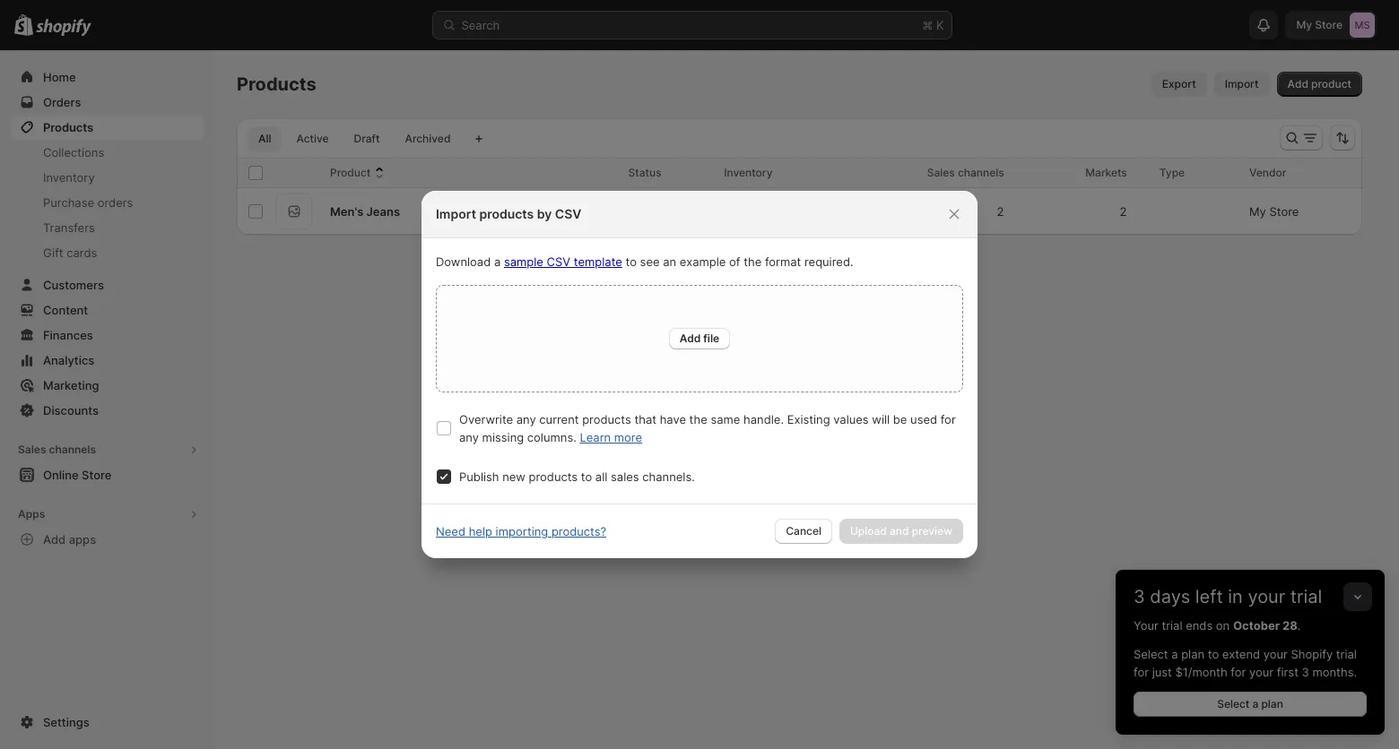 Task type: describe. For each thing, give the bounding box(es) containing it.
required.
[[804, 255, 853, 269]]

1 vertical spatial products
[[43, 120, 93, 135]]

men's jeans link
[[330, 203, 400, 221]]

by
[[537, 206, 552, 222]]

select a plan link
[[1134, 692, 1367, 717]]

csv for sample
[[547, 255, 571, 269]]

more for learn more about products
[[756, 254, 786, 269]]

help
[[469, 525, 492, 539]]

need help importing products? link
[[436, 525, 606, 539]]

left
[[1195, 587, 1223, 608]]

0 horizontal spatial trial
[[1162, 619, 1183, 633]]

tab list containing all
[[244, 126, 465, 152]]

1 horizontal spatial for
[[1134, 665, 1149, 680]]

need help importing products?
[[436, 525, 606, 539]]

will
[[872, 413, 890, 427]]

⌘
[[922, 18, 933, 32]]

products link
[[11, 115, 204, 140]]

export button
[[1151, 72, 1207, 97]]

inventory button
[[724, 164, 791, 182]]

channels inside sales channels button
[[49, 443, 96, 457]]

inventory for 'inventory' link at the left top of page
[[43, 170, 95, 185]]

discounts link
[[11, 398, 204, 423]]

all
[[595, 470, 608, 484]]

gift cards link
[[11, 240, 204, 265]]

existing
[[787, 413, 830, 427]]

add for add file
[[680, 332, 701, 345]]

select for select a plan to extend your shopify trial for just $1/month for your first 3 months.
[[1134, 648, 1168, 662]]

trial inside select a plan to extend your shopify trial for just $1/month for your first 3 months.
[[1336, 648, 1357, 662]]

values
[[833, 413, 869, 427]]

inventory link
[[11, 165, 204, 190]]

home link
[[11, 65, 204, 90]]

learn more about products
[[719, 254, 880, 269]]

0 vertical spatial sales channels
[[927, 166, 1004, 179]]

products left by
[[479, 206, 534, 222]]

sales channels inside button
[[18, 443, 96, 457]]

transfers
[[43, 221, 95, 235]]

select for select a plan
[[1217, 698, 1250, 711]]

cancel button
[[775, 519, 832, 544]]

add for add product
[[1288, 77, 1308, 91]]

of
[[729, 255, 740, 269]]

transfers link
[[11, 215, 204, 240]]

in
[[1228, 587, 1243, 608]]

import for import
[[1225, 77, 1259, 91]]

sales inside button
[[18, 443, 46, 457]]

missing
[[482, 430, 524, 445]]

extend
[[1222, 648, 1260, 662]]

format
[[765, 255, 801, 269]]

plan for select a plan to extend your shopify trial for just $1/month for your first 3 months.
[[1181, 648, 1205, 662]]

3 inside select a plan to extend your shopify trial for just $1/month for your first 3 months.
[[1302, 665, 1309, 680]]

k
[[936, 18, 944, 32]]

have
[[660, 413, 686, 427]]

1 horizontal spatial products
[[237, 74, 316, 95]]

home
[[43, 70, 76, 84]]

products link
[[827, 254, 880, 269]]

learn for learn more
[[580, 430, 611, 445]]

my
[[1249, 204, 1266, 219]]

plan for select a plan
[[1261, 698, 1283, 711]]

example
[[680, 255, 726, 269]]

days
[[1150, 587, 1190, 608]]

⌘ k
[[922, 18, 944, 32]]

sales channels button
[[11, 438, 204, 463]]

1 horizontal spatial any
[[516, 413, 536, 427]]

need
[[436, 525, 465, 539]]

ends
[[1186, 619, 1213, 633]]

first
[[1277, 665, 1299, 680]]

gift
[[43, 246, 63, 260]]

publish
[[459, 470, 499, 484]]

about
[[790, 254, 824, 269]]

csv for by
[[555, 206, 582, 222]]

apps
[[69, 533, 96, 547]]

add product link
[[1277, 72, 1362, 97]]

overwrite any current products that have the same handle. existing values will be used for any missing columns.
[[459, 413, 956, 445]]

28
[[1283, 619, 1298, 633]]

inventory for 'inventory' button
[[724, 166, 773, 179]]

collections link
[[11, 140, 204, 165]]

0 vertical spatial the
[[744, 255, 762, 269]]

my store
[[1249, 204, 1299, 219]]

import for import products by csv
[[436, 206, 476, 222]]

download
[[436, 255, 491, 269]]

used
[[910, 413, 937, 427]]

product button
[[330, 164, 389, 182]]

purchase
[[43, 196, 94, 210]]

current
[[539, 413, 579, 427]]

your trial ends on october 28 .
[[1134, 619, 1301, 633]]

search
[[461, 18, 500, 32]]

1 horizontal spatial sales
[[927, 166, 955, 179]]

a inside 'link'
[[1252, 698, 1259, 711]]

learn more link
[[580, 430, 642, 445]]

overwrite
[[459, 413, 513, 427]]

handle.
[[744, 413, 784, 427]]

channels.
[[642, 470, 695, 484]]

a for to
[[1171, 648, 1178, 662]]

$1/month
[[1175, 665, 1228, 680]]

products inside overwrite any current products that have the same handle. existing values will be used for any missing columns.
[[582, 413, 631, 427]]

active
[[296, 132, 329, 145]]

3 inside 3 days left in your trial "dropdown button"
[[1134, 587, 1145, 608]]



Task type: vqa. For each thing, say whether or not it's contained in the screenshot.
Need help importing products? link
yes



Task type: locate. For each thing, give the bounding box(es) containing it.
1 horizontal spatial a
[[1171, 648, 1178, 662]]

learn up all
[[580, 430, 611, 445]]

csv right the sample
[[547, 255, 571, 269]]

3
[[1134, 587, 1145, 608], [1302, 665, 1309, 680]]

1 vertical spatial channels
[[49, 443, 96, 457]]

settings link
[[11, 710, 204, 735]]

learn inside import products by csv dialog
[[580, 430, 611, 445]]

import up "download"
[[436, 206, 476, 222]]

products right the about at the top of page
[[827, 254, 880, 269]]

apps
[[18, 508, 45, 521]]

0 vertical spatial import
[[1225, 77, 1259, 91]]

1 horizontal spatial more
[[756, 254, 786, 269]]

csv right by
[[555, 206, 582, 222]]

men's jeans
[[330, 204, 400, 219]]

import products by csv dialog
[[0, 191, 1399, 559]]

purchase orders link
[[11, 190, 204, 215]]

0 horizontal spatial 3
[[1134, 587, 1145, 608]]

to for publish new products to all sales channels.
[[581, 470, 592, 484]]

1 vertical spatial to
[[581, 470, 592, 484]]

store
[[1270, 204, 1299, 219]]

0 vertical spatial any
[[516, 413, 536, 427]]

add left file
[[680, 332, 701, 345]]

1 horizontal spatial learn
[[719, 254, 752, 269]]

0 vertical spatial select
[[1134, 648, 1168, 662]]

0 horizontal spatial to
[[581, 470, 592, 484]]

learn for learn more about products
[[719, 254, 752, 269]]

plan up $1/month
[[1181, 648, 1205, 662]]

0 horizontal spatial learn
[[580, 430, 611, 445]]

your
[[1248, 587, 1285, 608], [1263, 648, 1288, 662], [1249, 665, 1274, 680]]

tab list
[[244, 126, 465, 152]]

1 horizontal spatial add
[[680, 332, 701, 345]]

your up first
[[1263, 648, 1288, 662]]

0 vertical spatial learn
[[719, 254, 752, 269]]

plan inside select a plan 'link'
[[1261, 698, 1283, 711]]

1 horizontal spatial to
[[626, 255, 637, 269]]

import products by csv
[[436, 206, 582, 222]]

for right "used"
[[941, 413, 956, 427]]

an
[[663, 255, 676, 269]]

0 vertical spatial to
[[626, 255, 637, 269]]

publish new products to all sales channels.
[[459, 470, 695, 484]]

jeans
[[366, 204, 400, 219]]

1 horizontal spatial sales channels
[[927, 166, 1004, 179]]

select a plan
[[1217, 698, 1283, 711]]

1 horizontal spatial the
[[744, 255, 762, 269]]

trial inside 3 days left in your trial "dropdown button"
[[1290, 587, 1322, 608]]

add apps button
[[11, 527, 204, 552]]

0 horizontal spatial for
[[941, 413, 956, 427]]

0 horizontal spatial select
[[1134, 648, 1168, 662]]

a down select a plan to extend your shopify trial for just $1/month for your first 3 months.
[[1252, 698, 1259, 711]]

select inside 'link'
[[1217, 698, 1250, 711]]

1 vertical spatial sales channels
[[18, 443, 96, 457]]

1 vertical spatial trial
[[1162, 619, 1183, 633]]

sales
[[611, 470, 639, 484]]

gift cards
[[43, 246, 97, 260]]

draft
[[354, 132, 380, 145]]

shopify
[[1291, 648, 1333, 662]]

new
[[502, 470, 525, 484]]

2 horizontal spatial a
[[1252, 698, 1259, 711]]

add inside import products by csv dialog
[[680, 332, 701, 345]]

a left the sample
[[494, 255, 501, 269]]

3 right first
[[1302, 665, 1309, 680]]

orders
[[97, 196, 133, 210]]

october
[[1233, 619, 1280, 633]]

more
[[756, 254, 786, 269], [614, 430, 642, 445]]

import inside dialog
[[436, 206, 476, 222]]

2 vertical spatial a
[[1252, 698, 1259, 711]]

just
[[1152, 665, 1172, 680]]

a inside import products by csv dialog
[[494, 255, 501, 269]]

add for add apps
[[43, 533, 66, 547]]

a
[[494, 255, 501, 269], [1171, 648, 1178, 662], [1252, 698, 1259, 711]]

1 vertical spatial learn
[[580, 430, 611, 445]]

2 vertical spatial trial
[[1336, 648, 1357, 662]]

export
[[1162, 77, 1196, 91]]

1 vertical spatial more
[[614, 430, 642, 445]]

1 vertical spatial sales
[[18, 443, 46, 457]]

products?
[[551, 525, 606, 539]]

more inside import products by csv dialog
[[614, 430, 642, 445]]

shopify image
[[36, 19, 92, 37]]

0 horizontal spatial add
[[43, 533, 66, 547]]

template
[[574, 255, 622, 269]]

importing
[[496, 525, 548, 539]]

products right new
[[529, 470, 578, 484]]

that
[[634, 413, 657, 427]]

add apps
[[43, 533, 96, 547]]

learn left format
[[719, 254, 752, 269]]

import button
[[1214, 72, 1270, 97]]

a up just
[[1171, 648, 1178, 662]]

product
[[1311, 77, 1352, 91]]

all button
[[248, 126, 282, 152]]

1 vertical spatial select
[[1217, 698, 1250, 711]]

1 vertical spatial the
[[689, 413, 707, 427]]

cards
[[67, 246, 97, 260]]

select inside select a plan to extend your shopify trial for just $1/month for your first 3 months.
[[1134, 648, 1168, 662]]

add inside button
[[43, 533, 66, 547]]

2 vertical spatial your
[[1249, 665, 1274, 680]]

active link
[[286, 126, 340, 152]]

1 vertical spatial import
[[436, 206, 476, 222]]

2 vertical spatial add
[[43, 533, 66, 547]]

more for learn more
[[614, 430, 642, 445]]

to inside select a plan to extend your shopify trial for just $1/month for your first 3 months.
[[1208, 648, 1219, 662]]

sample
[[504, 255, 543, 269]]

1 horizontal spatial trial
[[1290, 587, 1322, 608]]

more left the about at the top of page
[[756, 254, 786, 269]]

3 up your
[[1134, 587, 1145, 608]]

trial up months.
[[1336, 648, 1357, 662]]

0 vertical spatial channels
[[958, 166, 1004, 179]]

1 horizontal spatial plan
[[1261, 698, 1283, 711]]

0 vertical spatial sales
[[927, 166, 955, 179]]

0 vertical spatial a
[[494, 255, 501, 269]]

select
[[1134, 648, 1168, 662], [1217, 698, 1250, 711]]

0 vertical spatial add
[[1288, 77, 1308, 91]]

vendor
[[1249, 166, 1286, 179]]

the inside overwrite any current products that have the same handle. existing values will be used for any missing columns.
[[689, 413, 707, 427]]

to left all
[[581, 470, 592, 484]]

1 vertical spatial any
[[459, 430, 479, 445]]

cancel
[[786, 525, 822, 538]]

inventory inside button
[[724, 166, 773, 179]]

columns.
[[527, 430, 576, 445]]

0 horizontal spatial sales channels
[[18, 443, 96, 457]]

settings
[[43, 716, 89, 730]]

select a plan to extend your shopify trial for just $1/month for your first 3 months.
[[1134, 648, 1357, 680]]

products up the collections
[[43, 120, 93, 135]]

the right have
[[689, 413, 707, 427]]

0 vertical spatial products
[[237, 74, 316, 95]]

your left first
[[1249, 665, 1274, 680]]

0 horizontal spatial plan
[[1181, 648, 1205, 662]]

0 horizontal spatial the
[[689, 413, 707, 427]]

draft link
[[343, 126, 391, 152]]

more down that on the left of page
[[614, 430, 642, 445]]

0 horizontal spatial more
[[614, 430, 642, 445]]

0 horizontal spatial inventory
[[43, 170, 95, 185]]

0 vertical spatial 3
[[1134, 587, 1145, 608]]

1 horizontal spatial channels
[[958, 166, 1004, 179]]

your up october on the right of the page
[[1248, 587, 1285, 608]]

markets
[[1085, 166, 1127, 179]]

select up just
[[1134, 648, 1168, 662]]

be
[[893, 413, 907, 427]]

add left "apps"
[[43, 533, 66, 547]]

3 days left in your trial element
[[1116, 617, 1385, 735]]

plan inside select a plan to extend your shopify trial for just $1/month for your first 3 months.
[[1181, 648, 1205, 662]]

for left just
[[1134, 665, 1149, 680]]

0 vertical spatial csv
[[555, 206, 582, 222]]

type
[[1159, 166, 1185, 179]]

plan down first
[[1261, 698, 1283, 711]]

vendor button
[[1249, 164, 1304, 182]]

product
[[330, 166, 371, 179]]

2 horizontal spatial add
[[1288, 77, 1308, 91]]

sample csv template link
[[504, 255, 622, 269]]

collections
[[43, 145, 104, 160]]

1 horizontal spatial 3
[[1302, 665, 1309, 680]]

trial right your
[[1162, 619, 1183, 633]]

add left product
[[1288, 77, 1308, 91]]

select down select a plan to extend your shopify trial for just $1/month for your first 3 months.
[[1217, 698, 1250, 711]]

1 vertical spatial a
[[1171, 648, 1178, 662]]

2 horizontal spatial to
[[1208, 648, 1219, 662]]

a inside select a plan to extend your shopify trial for just $1/month for your first 3 months.
[[1171, 648, 1178, 662]]

1 horizontal spatial import
[[1225, 77, 1259, 91]]

men's
[[330, 204, 364, 219]]

for down extend
[[1231, 665, 1246, 680]]

trial
[[1290, 587, 1322, 608], [1162, 619, 1183, 633], [1336, 648, 1357, 662]]

3 days left in your trial
[[1134, 587, 1322, 608]]

2 horizontal spatial trial
[[1336, 648, 1357, 662]]

for inside overwrite any current products that have the same handle. existing values will be used for any missing columns.
[[941, 413, 956, 427]]

import
[[1225, 77, 1259, 91], [436, 206, 476, 222]]

2 horizontal spatial for
[[1231, 665, 1246, 680]]

products up learn more link
[[582, 413, 631, 427]]

products up all
[[237, 74, 316, 95]]

apps button
[[11, 502, 204, 527]]

3 days left in your trial button
[[1116, 570, 1385, 608]]

1 vertical spatial add
[[680, 332, 701, 345]]

to for select a plan to extend your shopify trial for just $1/month for your first 3 months.
[[1208, 648, 1219, 662]]

1 horizontal spatial inventory
[[724, 166, 773, 179]]

1 vertical spatial csv
[[547, 255, 571, 269]]

type button
[[1159, 164, 1203, 182]]

0 horizontal spatial import
[[436, 206, 476, 222]]

0 horizontal spatial sales
[[18, 443, 46, 457]]

any down overwrite
[[459, 430, 479, 445]]

0 horizontal spatial products
[[43, 120, 93, 135]]

file
[[703, 332, 720, 345]]

to left see
[[626, 255, 637, 269]]

1 vertical spatial your
[[1263, 648, 1288, 662]]

for
[[941, 413, 956, 427], [1134, 665, 1149, 680], [1231, 665, 1246, 680]]

import inside button
[[1225, 77, 1259, 91]]

any up missing
[[516, 413, 536, 427]]

1 vertical spatial plan
[[1261, 698, 1283, 711]]

trial up .
[[1290, 587, 1322, 608]]

the right of on the top right
[[744, 255, 762, 269]]

1 horizontal spatial select
[[1217, 698, 1250, 711]]

learn
[[719, 254, 752, 269], [580, 430, 611, 445]]

1 vertical spatial 3
[[1302, 665, 1309, 680]]

your inside "dropdown button"
[[1248, 587, 1285, 608]]

a for csv
[[494, 255, 501, 269]]

2 vertical spatial to
[[1208, 648, 1219, 662]]

0 vertical spatial plan
[[1181, 648, 1205, 662]]

months.
[[1313, 665, 1357, 680]]

your
[[1134, 619, 1159, 633]]

to up $1/month
[[1208, 648, 1219, 662]]

0 horizontal spatial channels
[[49, 443, 96, 457]]

archived
[[405, 132, 451, 145]]

learn more
[[580, 430, 642, 445]]

0 horizontal spatial a
[[494, 255, 501, 269]]

status
[[628, 166, 662, 179]]

import right export
[[1225, 77, 1259, 91]]

0 vertical spatial your
[[1248, 587, 1285, 608]]

add product
[[1288, 77, 1352, 91]]

0 horizontal spatial any
[[459, 430, 479, 445]]

0 vertical spatial trial
[[1290, 587, 1322, 608]]

0 vertical spatial more
[[756, 254, 786, 269]]



